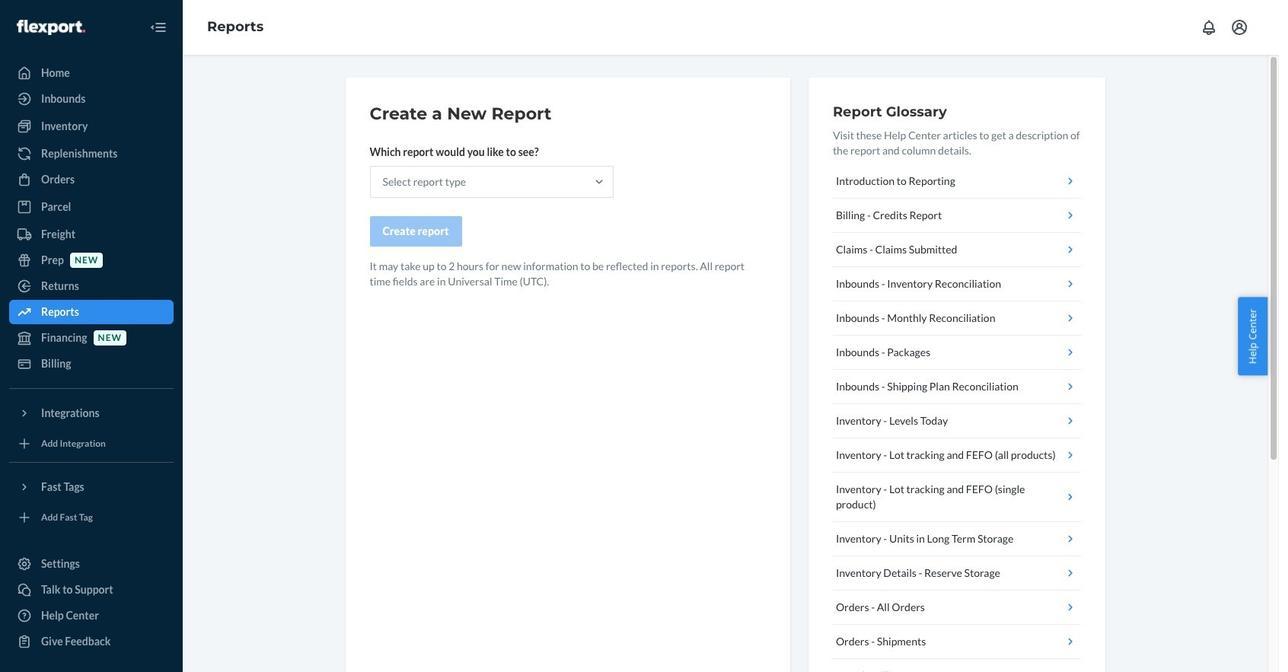 Task type: locate. For each thing, give the bounding box(es) containing it.
open notifications image
[[1200, 18, 1219, 37]]

close navigation image
[[149, 18, 168, 37]]

flexport logo image
[[17, 20, 85, 35]]



Task type: vqa. For each thing, say whether or not it's contained in the screenshot.
details.
no



Task type: describe. For each thing, give the bounding box(es) containing it.
open account menu image
[[1231, 18, 1249, 37]]



